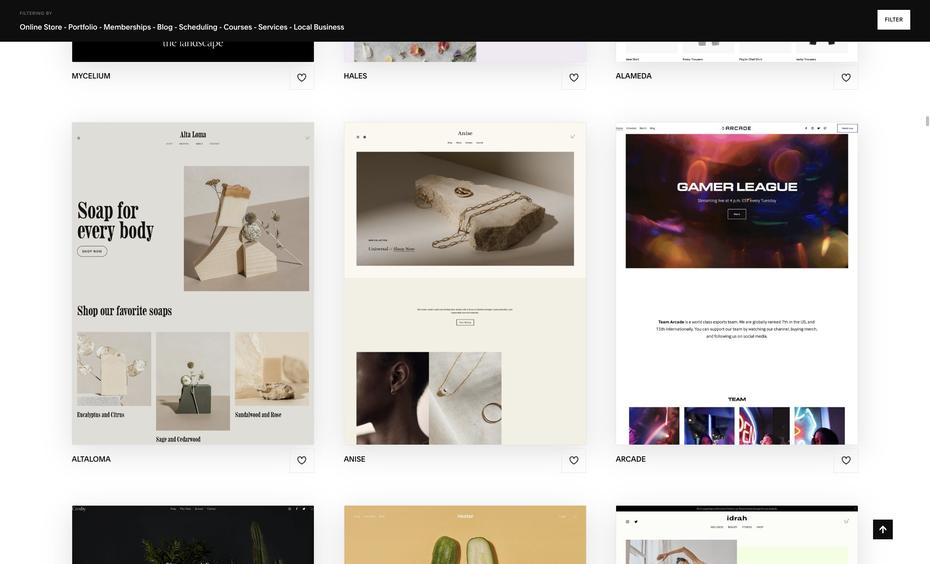 Task type: vqa. For each thing, say whether or not it's contained in the screenshot.
ANISE within the BUTTON
yes



Task type: locate. For each thing, give the bounding box(es) containing it.
start
[[137, 266, 164, 276], [420, 266, 448, 276], [688, 266, 715, 276]]

scheduling
[[179, 22, 218, 31]]

0 horizontal spatial anise
[[344, 455, 366, 464]]

online store - portfolio - memberships - blog - scheduling - courses - services - local business
[[20, 22, 345, 31]]

start with arcade
[[688, 266, 779, 276]]

5 - from the left
[[219, 22, 222, 31]]

preview altaloma link
[[148, 277, 238, 301]]

-
[[64, 22, 67, 31], [99, 22, 102, 31], [153, 22, 156, 31], [175, 22, 177, 31], [219, 22, 222, 31], [254, 22, 257, 31], [289, 22, 292, 31]]

start for start with arcade
[[688, 266, 715, 276]]

1 with from the left
[[167, 266, 189, 276]]

- left courses
[[219, 22, 222, 31]]

with inside button
[[450, 266, 472, 276]]

2 horizontal spatial start
[[688, 266, 715, 276]]

altaloma
[[191, 266, 239, 276], [190, 284, 238, 294], [72, 455, 111, 464]]

mycelium image
[[72, 0, 314, 62]]

1 horizontal spatial anise
[[474, 266, 501, 276]]

back to top image
[[879, 525, 889, 535]]

start for start with anise
[[420, 266, 448, 276]]

3 start from the left
[[688, 266, 715, 276]]

0 vertical spatial arcade
[[742, 266, 779, 276]]

hales
[[344, 71, 367, 80]]

- right blog
[[175, 22, 177, 31]]

1 start from the left
[[137, 266, 164, 276]]

- left blog
[[153, 22, 156, 31]]

- right courses
[[254, 22, 257, 31]]

- right store
[[64, 22, 67, 31]]

1 horizontal spatial with
[[450, 266, 472, 276]]

start with arcade button
[[688, 259, 788, 284]]

anise
[[474, 266, 501, 276], [344, 455, 366, 464]]

preview
[[148, 284, 188, 294]]

altaloma image
[[72, 123, 314, 445]]

0 vertical spatial anise
[[474, 266, 501, 276]]

add alameda to your favorites list image
[[842, 73, 852, 82]]

store
[[44, 22, 62, 31]]

1 horizontal spatial arcade
[[742, 266, 779, 276]]

2 horizontal spatial with
[[717, 266, 740, 276]]

0 vertical spatial altaloma
[[191, 266, 239, 276]]

filtering
[[20, 11, 45, 16]]

with
[[167, 266, 189, 276], [450, 266, 472, 276], [717, 266, 740, 276]]

filter
[[886, 16, 904, 23]]

- right 'portfolio'
[[99, 22, 102, 31]]

start inside button
[[420, 266, 448, 276]]

- left the local
[[289, 22, 292, 31]]

anise inside button
[[474, 266, 501, 276]]

2 start from the left
[[420, 266, 448, 276]]

1 vertical spatial arcade
[[616, 455, 646, 464]]

crosby image
[[72, 506, 314, 564]]

add mycelium to your favorites list image
[[297, 73, 307, 82]]

1 horizontal spatial start
[[420, 266, 448, 276]]

0 horizontal spatial start
[[137, 266, 164, 276]]

arcade
[[742, 266, 779, 276], [616, 455, 646, 464]]

2 - from the left
[[99, 22, 102, 31]]

with for arcade
[[717, 266, 740, 276]]

0 horizontal spatial with
[[167, 266, 189, 276]]

2 with from the left
[[450, 266, 472, 276]]

anise image
[[345, 123, 586, 445]]

1 - from the left
[[64, 22, 67, 31]]

idrah image
[[617, 506, 859, 564]]

start with altaloma button
[[137, 259, 249, 284]]

online
[[20, 22, 42, 31]]

3 with from the left
[[717, 266, 740, 276]]

add anise to your favorites list image
[[570, 456, 579, 466]]

with for altaloma
[[167, 266, 189, 276]]

add arcade to your favorites list image
[[842, 456, 852, 466]]

business
[[314, 22, 345, 31]]

0 horizontal spatial arcade
[[616, 455, 646, 464]]

alameda image
[[617, 0, 859, 62]]



Task type: describe. For each thing, give the bounding box(es) containing it.
with for anise
[[450, 266, 472, 276]]

3 - from the left
[[153, 22, 156, 31]]

1 vertical spatial altaloma
[[190, 284, 238, 294]]

6 - from the left
[[254, 22, 257, 31]]

start with altaloma
[[137, 266, 239, 276]]

add altaloma to your favorites list image
[[297, 456, 307, 466]]

start for start with altaloma
[[137, 266, 164, 276]]

filter button
[[879, 10, 911, 30]]

altaloma inside button
[[191, 266, 239, 276]]

start with anise button
[[420, 259, 511, 284]]

memberships
[[104, 22, 151, 31]]

mycelium
[[72, 71, 111, 80]]

services
[[259, 22, 288, 31]]

hales image
[[345, 0, 586, 62]]

arcade image
[[617, 123, 859, 445]]

add hales to your favorites list image
[[570, 73, 579, 82]]

start with anise
[[420, 266, 501, 276]]

local
[[294, 22, 312, 31]]

portfolio
[[68, 22, 97, 31]]

blog
[[157, 22, 173, 31]]

alameda
[[616, 71, 652, 80]]

by
[[46, 11, 52, 16]]

preview altaloma
[[148, 284, 238, 294]]

7 - from the left
[[289, 22, 292, 31]]

arcade inside button
[[742, 266, 779, 276]]

4 - from the left
[[175, 22, 177, 31]]

2 vertical spatial altaloma
[[72, 455, 111, 464]]

courses
[[224, 22, 252, 31]]

hester image
[[345, 506, 586, 564]]

1 vertical spatial anise
[[344, 455, 366, 464]]

filtering by
[[20, 11, 52, 16]]



